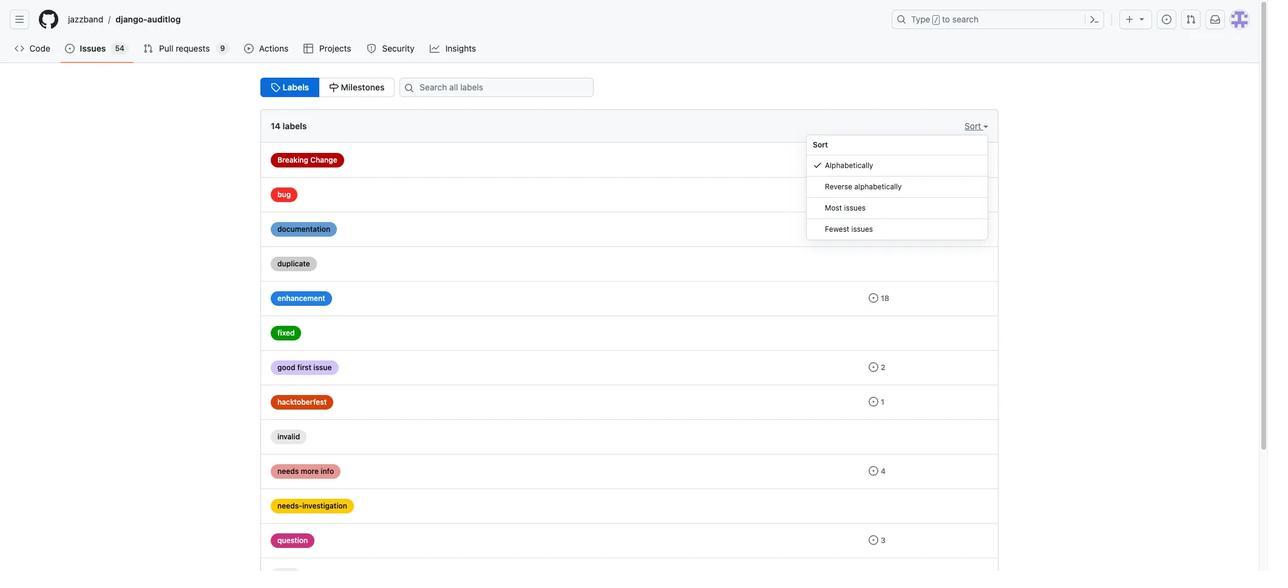 Task type: vqa. For each thing, say whether or not it's contained in the screenshot.


Task type: locate. For each thing, give the bounding box(es) containing it.
1 vertical spatial issue opened image
[[869, 224, 879, 234]]

0 vertical spatial issues
[[844, 203, 866, 213]]

1 horizontal spatial sort
[[965, 121, 984, 131]]

issues right most
[[844, 203, 866, 213]]

1 3 from the top
[[881, 225, 886, 234]]

/ left the 'django-'
[[108, 14, 111, 25]]

issues inside 'link'
[[844, 203, 866, 213]]

menu
[[806, 135, 989, 240]]

issue opened image left 18
[[869, 293, 879, 303]]

django-auditlog link
[[111, 10, 186, 29]]

needs-
[[277, 502, 302, 511]]

issue opened image for 4
[[869, 466, 879, 476]]

pull requests
[[159, 43, 210, 53]]

menu containing sort
[[806, 135, 989, 240]]

git pull request image
[[1186, 15, 1196, 24], [143, 44, 153, 53]]

issue opened image left 2
[[869, 363, 879, 372]]

0 horizontal spatial sort
[[813, 140, 828, 149]]

alphabetically
[[855, 182, 902, 191]]

2 3 from the top
[[881, 536, 886, 545]]

milestone image
[[329, 83, 339, 92]]

1 vertical spatial issues
[[852, 225, 873, 234]]

4
[[881, 467, 886, 476]]

list containing jazzband
[[63, 10, 885, 29]]

type
[[911, 14, 931, 24]]

0 horizontal spatial /
[[108, 14, 111, 25]]

list
[[63, 10, 885, 29]]

pull
[[159, 43, 173, 53]]

None search field
[[395, 78, 609, 97]]

table image
[[304, 44, 314, 53]]

needs-investigation
[[277, 502, 347, 511]]

0 vertical spatial 3 link
[[869, 224, 886, 234]]

3 link for documentation
[[869, 224, 886, 234]]

issues
[[80, 43, 106, 53]]

investigation
[[302, 502, 347, 511]]

issue opened image left 8
[[869, 189, 879, 199]]

documentation link
[[271, 222, 337, 237]]

git pull request image left notifications image
[[1186, 15, 1196, 24]]

0 vertical spatial git pull request image
[[1186, 15, 1196, 24]]

3 link
[[869, 224, 886, 234], [869, 536, 886, 545]]

tag image
[[271, 83, 281, 92]]

milestones link
[[319, 78, 395, 97]]

issue opened image left 4
[[869, 466, 879, 476]]

triangle down image
[[1137, 14, 1147, 24]]

actions link
[[239, 39, 294, 58]]

issue opened image
[[65, 44, 75, 53], [869, 189, 879, 199], [869, 293, 879, 303], [869, 363, 879, 372], [869, 397, 879, 407], [869, 466, 879, 476]]

insights
[[446, 43, 476, 53]]

jazzband link
[[63, 10, 108, 29]]

question
[[277, 536, 308, 545]]

2 vertical spatial issue opened image
[[869, 536, 879, 545]]

projects
[[319, 43, 351, 53]]

insights link
[[425, 39, 482, 58]]

question link
[[271, 534, 315, 548]]

most issues link
[[807, 198, 988, 219]]

1
[[881, 398, 885, 407]]

54
[[115, 44, 124, 53]]

1 3 link from the top
[[869, 224, 886, 234]]

/
[[108, 14, 111, 25], [934, 16, 939, 24]]

/ inside type / to search
[[934, 16, 939, 24]]

fixed
[[277, 328, 295, 338]]

to
[[942, 14, 950, 24]]

breaking change link
[[271, 153, 344, 168]]

needs more info
[[277, 467, 334, 476]]

1 open issue or pull request image
[[869, 155, 879, 165]]

0 vertical spatial 3
[[881, 225, 886, 234]]

shield image
[[367, 44, 376, 53]]

git pull request image left pull
[[143, 44, 153, 53]]

labels
[[283, 121, 307, 131]]

0 vertical spatial sort
[[965, 121, 984, 131]]

notifications image
[[1211, 15, 1220, 24]]

2 3 link from the top
[[869, 536, 886, 545]]

good first issue
[[277, 363, 332, 372]]

1 horizontal spatial git pull request image
[[1186, 15, 1196, 24]]

issue opened image for 8
[[869, 189, 879, 199]]

3
[[881, 225, 886, 234], [881, 536, 886, 545]]

most issues
[[825, 203, 866, 213]]

jazzband
[[68, 14, 103, 24]]

2
[[881, 363, 886, 372]]

9
[[220, 44, 225, 53]]

hacktoberfest link
[[271, 395, 334, 410]]

issues right fewest
[[852, 225, 873, 234]]

issue opened image for 18
[[869, 293, 879, 303]]

command palette image
[[1090, 15, 1100, 24]]

issues
[[844, 203, 866, 213], [852, 225, 873, 234]]

code link
[[10, 39, 55, 58]]

1 horizontal spatial /
[[934, 16, 939, 24]]

/ for type
[[934, 16, 939, 24]]

issues for fewest issues
[[852, 225, 873, 234]]

8 link
[[869, 189, 886, 199]]

sort button
[[965, 120, 989, 132]]

/ inside the jazzband / django-auditlog
[[108, 14, 111, 25]]

/ left to
[[934, 16, 939, 24]]

info
[[321, 467, 334, 476]]

milestones
[[339, 82, 385, 92]]

auditlog
[[147, 14, 181, 24]]

fewest issues link
[[807, 219, 988, 240]]

1 vertical spatial sort
[[813, 140, 828, 149]]

Search all labels text field
[[400, 78, 594, 97]]

alphabetically link
[[807, 155, 988, 177]]

issue opened image left 1 on the bottom right
[[869, 397, 879, 407]]

needs more info link
[[271, 465, 341, 479]]

4 link
[[869, 466, 886, 476]]

18 link
[[869, 293, 890, 303]]

invalid link
[[271, 430, 307, 444]]

more
[[301, 467, 319, 476]]

sort inside menu
[[813, 140, 828, 149]]

1 vertical spatial 3 link
[[869, 536, 886, 545]]

issue opened image
[[1162, 15, 1172, 24], [869, 224, 879, 234], [869, 536, 879, 545]]

0 horizontal spatial git pull request image
[[143, 44, 153, 53]]

1 vertical spatial 3
[[881, 536, 886, 545]]

sort
[[965, 121, 984, 131], [813, 140, 828, 149]]

graph image
[[430, 44, 440, 53]]

issue opened image for question
[[869, 536, 879, 545]]



Task type: describe. For each thing, give the bounding box(es) containing it.
8
[[881, 190, 886, 199]]

fewest
[[825, 225, 850, 234]]

Labels search field
[[400, 78, 594, 97]]

0 vertical spatial issue opened image
[[1162, 15, 1172, 24]]

django-
[[116, 14, 147, 24]]

/ for jazzband
[[108, 14, 111, 25]]

security
[[382, 43, 415, 53]]

issue
[[314, 363, 332, 372]]

type / to search
[[911, 14, 979, 24]]

1 vertical spatial git pull request image
[[143, 44, 153, 53]]

issue opened image left issues
[[65, 44, 75, 53]]

14
[[271, 121, 281, 131]]

code
[[29, 43, 50, 53]]

breaking
[[277, 155, 308, 165]]

search image
[[405, 83, 414, 93]]

issue opened image for documentation
[[869, 224, 879, 234]]

issue element
[[260, 78, 395, 97]]

alphabetically
[[825, 161, 874, 170]]

bug link
[[271, 188, 298, 202]]

documentation
[[277, 225, 330, 234]]

fixed link
[[271, 326, 301, 341]]

good
[[277, 363, 295, 372]]

needs-investigation link
[[271, 499, 354, 514]]

requests
[[176, 43, 210, 53]]

fewest issues
[[825, 225, 873, 234]]

issue opened image for 1
[[869, 397, 879, 407]]

3 for question
[[881, 536, 886, 545]]

breaking change
[[277, 155, 337, 165]]

2 link
[[869, 363, 886, 372]]

good first issue link
[[271, 361, 339, 375]]

play image
[[244, 44, 254, 53]]

3 for documentation
[[881, 225, 886, 234]]

3 link for question
[[869, 536, 886, 545]]

reverse alphabetically link
[[807, 177, 988, 198]]

security link
[[362, 39, 420, 58]]

sort inside popup button
[[965, 121, 984, 131]]

issue opened image for 2
[[869, 363, 879, 372]]

first
[[297, 363, 312, 372]]

1 link
[[869, 397, 885, 407]]

change
[[310, 155, 337, 165]]

reverse
[[825, 182, 853, 191]]

most
[[825, 203, 842, 213]]

plus image
[[1125, 15, 1135, 24]]

actions
[[259, 43, 289, 53]]

code image
[[15, 44, 24, 53]]

issues for most issues
[[844, 203, 866, 213]]

search
[[953, 14, 979, 24]]

14 labels
[[271, 121, 307, 131]]

bug
[[277, 190, 291, 199]]

enhancement
[[277, 294, 325, 303]]

jazzband / django-auditlog
[[68, 14, 181, 25]]

enhancement link
[[271, 291, 332, 306]]

18
[[881, 294, 890, 303]]

projects link
[[299, 39, 357, 58]]

invalid
[[277, 432, 300, 441]]

reverse alphabetically
[[825, 182, 902, 191]]

duplicate link
[[271, 257, 317, 271]]

homepage image
[[39, 10, 58, 29]]

hacktoberfest
[[277, 398, 327, 407]]

check image
[[813, 160, 823, 170]]

needs
[[277, 467, 299, 476]]

duplicate
[[277, 259, 310, 268]]



